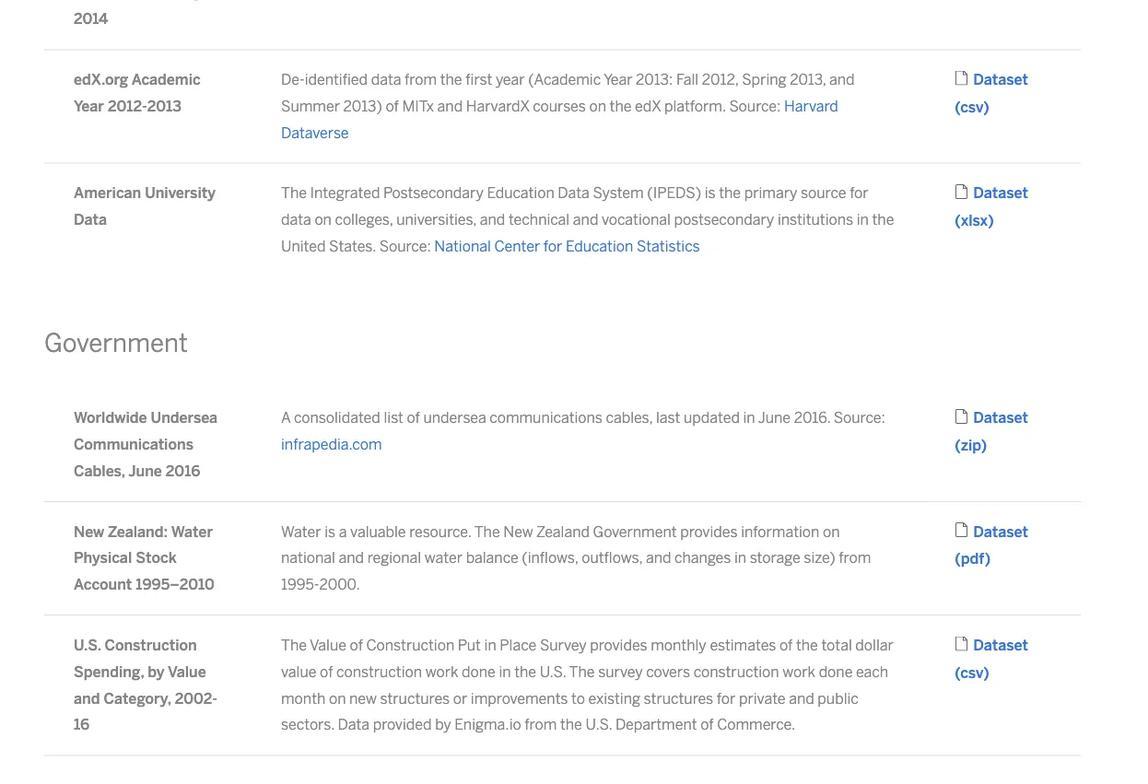 Task type: vqa. For each thing, say whether or not it's contained in the screenshot.
"University"
yes



Task type: locate. For each thing, give the bounding box(es) containing it.
physical
[[74, 550, 132, 567]]

from
[[405, 71, 437, 88], [839, 550, 871, 567], [525, 716, 557, 734]]

in inside a consolidated list of undersea communications cables, last updated in june 2016. source: infrapedia.com
[[743, 409, 756, 427]]

from inside the value of construction put in place survey provides monthly estimates of the total dollar value of construction work done in the u.s. the survey covers construction work done each month on new structures or improvements to existing structures for private and public sectors. data provided by enigma.io from the u.s. department of commerce.
[[525, 716, 557, 734]]

1 horizontal spatial source:
[[730, 97, 781, 115]]

dataset
[[974, 71, 1029, 88], [974, 185, 1029, 202], [974, 409, 1029, 427], [974, 523, 1029, 540], [974, 637, 1029, 654]]

dataverse
[[281, 124, 349, 141]]

1 vertical spatial is
[[325, 523, 336, 540]]

source: inside the integrated postsecondary education data system (ipeds) is the primary source for data on colleges, universities, and technical and vocational postsecondary institutions in the united states. source:
[[380, 238, 431, 255]]

government inside water is a valuable resource. the new zealand government provides information on national and regional water balance (inflows, outflows, and changes in storage size) from 1995-2000.
[[593, 523, 677, 540]]

year inside de-identified data from the first year (academic year 2013: fall 2012, spring 2013, and summer 2013) of mitx and harvardx courses on the edx platform. source:
[[604, 71, 633, 88]]

or
[[453, 690, 468, 707]]

1 vertical spatial for
[[544, 238, 563, 255]]

0 vertical spatial from
[[405, 71, 437, 88]]

0 vertical spatial value
[[310, 637, 347, 654]]

1 horizontal spatial by
[[435, 716, 451, 734]]

1 vertical spatial year
[[74, 97, 104, 115]]

water
[[171, 523, 213, 540], [281, 523, 321, 540]]

data up 2013)
[[371, 71, 401, 88]]

zealand
[[537, 523, 590, 540]]

0 vertical spatial year
[[604, 71, 633, 88]]

data down american
[[74, 211, 107, 229]]

1 vertical spatial june
[[128, 462, 162, 480]]

0 vertical spatial data
[[558, 185, 590, 202]]

2 csv from the top
[[961, 664, 984, 682]]

1 horizontal spatial year
[[604, 71, 633, 88]]

updated
[[684, 409, 740, 427]]

0 vertical spatial source:
[[730, 97, 781, 115]]

the up balance
[[474, 523, 500, 540]]

value up value
[[310, 637, 347, 654]]

category,
[[104, 690, 171, 707]]

2 ( from the top
[[955, 212, 961, 229]]

for
[[850, 185, 869, 202], [544, 238, 563, 255], [717, 690, 736, 707]]

( for water is a valuable resource. the new zealand government provides information on national and regional water balance (inflows, outflows, and changes in storage size) from 1995-2000.
[[955, 550, 961, 568]]

0 vertical spatial government
[[44, 328, 188, 359]]

0 horizontal spatial education
[[487, 185, 555, 202]]

new inside water is a valuable resource. the new zealand government provides information on national and regional water balance (inflows, outflows, and changes in storage size) from 1995-2000.
[[504, 523, 533, 540]]

0 horizontal spatial construction
[[337, 663, 422, 681]]

and down a
[[339, 550, 364, 567]]

source:
[[730, 97, 781, 115], [380, 238, 431, 255], [834, 409, 886, 427]]

1 horizontal spatial for
[[717, 690, 736, 707]]

year left 2013:
[[604, 71, 633, 88]]

work up or
[[426, 663, 459, 681]]

1 vertical spatial provides
[[590, 637, 648, 654]]

2 horizontal spatial u.s.
[[586, 716, 612, 734]]

on up united
[[315, 211, 332, 229]]

1 done from the left
[[462, 663, 496, 681]]

harvard
[[785, 97, 839, 115]]

source: down spring
[[730, 97, 781, 115]]

1 vertical spatial u.s.
[[540, 663, 566, 681]]

national center for education statistics link
[[435, 238, 700, 255]]

for down technical
[[544, 238, 563, 255]]

de-identified data from the first year (academic year 2013: fall 2012, spring 2013, and summer 2013) of mitx and harvardx courses on the edx platform. source:
[[281, 71, 855, 115]]

structures down covers
[[644, 690, 714, 707]]

u.s. down "existing"
[[586, 716, 612, 734]]

construction up spending,
[[105, 637, 197, 654]]

1 horizontal spatial water
[[281, 523, 321, 540]]

2 vertical spatial for
[[717, 690, 736, 707]]

structures
[[380, 690, 450, 707], [644, 690, 714, 707]]

2 new from the left
[[504, 523, 533, 540]]

education down 'vocational'
[[566, 238, 634, 255]]

2 vertical spatial u.s.
[[586, 716, 612, 734]]

2016
[[166, 462, 200, 480]]

provides up survey
[[590, 637, 648, 654]]

improvements
[[471, 690, 568, 707]]

work up private
[[783, 663, 816, 681]]

done
[[462, 663, 496, 681], [819, 663, 853, 681]]

new up balance
[[504, 523, 533, 540]]

0 horizontal spatial new
[[74, 523, 104, 540]]

1 vertical spatial value
[[168, 663, 206, 681]]

outflows,
[[582, 550, 643, 567]]

1 horizontal spatial is
[[705, 185, 716, 202]]

0 horizontal spatial work
[[426, 663, 459, 681]]

1 horizontal spatial education
[[566, 238, 634, 255]]

0 vertical spatial education
[[487, 185, 555, 202]]

on inside de-identified data from the first year (academic year 2013: fall 2012, spring 2013, and summer 2013) of mitx and harvardx courses on the edx platform. source:
[[589, 97, 607, 115]]

3 ( from the top
[[955, 437, 961, 454]]

the up improvements
[[515, 663, 537, 681]]

4 ( from the top
[[955, 550, 961, 568]]

june down communications
[[128, 462, 162, 480]]

from up mitx
[[405, 71, 437, 88]]

( zip )
[[955, 437, 987, 454]]

on left the new
[[329, 690, 346, 707]]

technical
[[509, 211, 570, 229]]

construction left put
[[366, 637, 455, 654]]

is left a
[[325, 523, 336, 540]]

0 horizontal spatial is
[[325, 523, 336, 540]]

1 work from the left
[[426, 663, 459, 681]]

1 horizontal spatial structures
[[644, 690, 714, 707]]

water up "national" on the left
[[281, 523, 321, 540]]

1 construction from the left
[[337, 663, 422, 681]]

identified
[[305, 71, 368, 88]]

1 horizontal spatial from
[[525, 716, 557, 734]]

0 vertical spatial data
[[371, 71, 401, 88]]

from right size)
[[839, 550, 871, 567]]

of left commerce.
[[701, 716, 714, 734]]

the inside the integrated postsecondary education data system (ipeds) is the primary source for data on colleges, universities, and technical and vocational postsecondary institutions in the united states. source:
[[281, 185, 307, 202]]

in down the place
[[499, 663, 511, 681]]

1 vertical spatial source:
[[380, 238, 431, 255]]

account
[[74, 576, 132, 594]]

0 horizontal spatial year
[[74, 97, 104, 115]]

government up worldwide
[[44, 328, 188, 359]]

1 vertical spatial government
[[593, 523, 677, 540]]

provides up the 'changes'
[[680, 523, 738, 540]]

0 vertical spatial u.s.
[[74, 637, 101, 654]]

5 ( from the top
[[955, 664, 961, 682]]

0 horizontal spatial from
[[405, 71, 437, 88]]

of right list
[[407, 409, 420, 427]]

1 dataset from the top
[[974, 71, 1029, 88]]

0 vertical spatial ( csv )
[[955, 98, 990, 116]]

new
[[74, 523, 104, 540], [504, 523, 533, 540]]

edx.org
[[74, 71, 128, 88]]

0 vertical spatial by
[[148, 663, 165, 681]]

source: down universities,
[[380, 238, 431, 255]]

1 horizontal spatial government
[[593, 523, 677, 540]]

1 vertical spatial by
[[435, 716, 451, 734]]

in inside the integrated postsecondary education data system (ipeds) is the primary source for data on colleges, universities, and technical and vocational postsecondary institutions in the united states. source:
[[857, 211, 869, 229]]

0 vertical spatial june
[[758, 409, 791, 427]]

data up united
[[281, 211, 311, 229]]

existing
[[589, 690, 641, 707]]

on right courses on the top of page
[[589, 97, 607, 115]]

2 construction from the left
[[694, 663, 780, 681]]

1 vertical spatial education
[[566, 238, 634, 255]]

data inside de-identified data from the first year (academic year 2013: fall 2012, spring 2013, and summer 2013) of mitx and harvardx courses on the edx platform. source:
[[371, 71, 401, 88]]

1 structures from the left
[[380, 690, 450, 707]]

data inside the integrated postsecondary education data system (ipeds) is the primary source for data on colleges, universities, and technical and vocational postsecondary institutions in the united states. source:
[[558, 185, 590, 202]]

education inside the integrated postsecondary education data system (ipeds) is the primary source for data on colleges, universities, and technical and vocational postsecondary institutions in the united states. source:
[[487, 185, 555, 202]]

platform.
[[665, 97, 726, 115]]

and left the public
[[789, 690, 815, 707]]

u.s. down survey
[[540, 663, 566, 681]]

dataset for a consolidated list of undersea communications cables, last updated in june 2016. source:
[[974, 409, 1029, 427]]

and right 2013,
[[830, 71, 855, 88]]

source: inside de-identified data from the first year (academic year 2013: fall 2012, spring 2013, and summer 2013) of mitx and harvardx courses on the edx platform. source:
[[730, 97, 781, 115]]

1 horizontal spatial value
[[310, 637, 347, 654]]

0 horizontal spatial water
[[171, 523, 213, 540]]

0 horizontal spatial provides
[[590, 637, 648, 654]]

and up national center for education statistics link
[[573, 211, 599, 229]]

june left 2016.
[[758, 409, 791, 427]]

in inside water is a valuable resource. the new zealand government provides information on national and regional water balance (inflows, outflows, and changes in storage size) from 1995-2000.
[[735, 550, 747, 567]]

2 vertical spatial from
[[525, 716, 557, 734]]

2 water from the left
[[281, 523, 321, 540]]

0 vertical spatial csv
[[961, 98, 984, 116]]

u.s. inside u.s. construction spending, by value and category, 2002- 16
[[74, 637, 101, 654]]

1 vertical spatial ( csv )
[[955, 664, 990, 682]]

the up postsecondary
[[719, 185, 741, 202]]

1 horizontal spatial june
[[758, 409, 791, 427]]

value up '2002-'
[[168, 663, 206, 681]]

construction
[[105, 637, 197, 654], [366, 637, 455, 654]]

education up technical
[[487, 185, 555, 202]]

the left total
[[796, 637, 818, 654]]

construction down estimates
[[694, 663, 780, 681]]

institutions
[[778, 211, 854, 229]]

1 vertical spatial csv
[[961, 664, 984, 682]]

for left private
[[717, 690, 736, 707]]

1 vertical spatial from
[[839, 550, 871, 567]]

1995-
[[281, 576, 319, 594]]

in right institutions
[[857, 211, 869, 229]]

0 horizontal spatial data
[[74, 211, 107, 229]]

2 horizontal spatial data
[[558, 185, 590, 202]]

source: right 2016.
[[834, 409, 886, 427]]

data up technical
[[558, 185, 590, 202]]

0 horizontal spatial u.s.
[[74, 637, 101, 654]]

is inside the integrated postsecondary education data system (ipeds) is the primary source for data on colleges, universities, and technical and vocational postsecondary institutions in the united states. source:
[[705, 185, 716, 202]]

edx
[[635, 97, 661, 115]]

1 horizontal spatial work
[[783, 663, 816, 681]]

worldwide
[[74, 409, 147, 427]]

for right source
[[850, 185, 869, 202]]

1 csv from the top
[[961, 98, 984, 116]]

1 vertical spatial data
[[74, 211, 107, 229]]

government up outflows, at the bottom of the page
[[593, 523, 677, 540]]

from down improvements
[[525, 716, 557, 734]]

data down the new
[[338, 716, 370, 734]]

data
[[558, 185, 590, 202], [74, 211, 107, 229], [338, 716, 370, 734]]

1 horizontal spatial provides
[[680, 523, 738, 540]]

by right provided
[[435, 716, 451, 734]]

survey
[[598, 663, 643, 681]]

1 water from the left
[[171, 523, 213, 540]]

dataset for water is a valuable resource. the new zealand government provides information on national and regional water balance (inflows, outflows, and changes in storage size) from 1995-2000.
[[974, 523, 1029, 540]]

on inside the integrated postsecondary education data system (ipeds) is the primary source for data on colleges, universities, and technical and vocational postsecondary institutions in the united states. source:
[[315, 211, 332, 229]]

1 ( from the top
[[955, 98, 961, 116]]

water up stock
[[171, 523, 213, 540]]

1 construction from the left
[[105, 637, 197, 654]]

year down edx.org
[[74, 97, 104, 115]]

2 construction from the left
[[366, 637, 455, 654]]

of
[[386, 97, 399, 115], [407, 409, 420, 427], [350, 637, 363, 654], [780, 637, 793, 654], [320, 663, 333, 681], [701, 716, 714, 734]]

0 horizontal spatial for
[[544, 238, 563, 255]]

2 horizontal spatial from
[[839, 550, 871, 567]]

data inside the integrated postsecondary education data system (ipeds) is the primary source for data on colleges, universities, and technical and vocational postsecondary institutions in the united states. source:
[[281, 211, 311, 229]]

a
[[281, 409, 291, 427]]

value
[[281, 663, 317, 681]]

0 horizontal spatial construction
[[105, 637, 197, 654]]

2 vertical spatial source:
[[834, 409, 886, 427]]

provides
[[680, 523, 738, 540], [590, 637, 648, 654]]

2 horizontal spatial source:
[[834, 409, 886, 427]]

(
[[955, 98, 961, 116], [955, 212, 961, 229], [955, 437, 961, 454], [955, 550, 961, 568], [955, 664, 961, 682]]

the up value
[[281, 637, 307, 654]]

2 dataset from the top
[[974, 185, 1029, 202]]

1 horizontal spatial new
[[504, 523, 533, 540]]

2 horizontal spatial for
[[850, 185, 869, 202]]

1 ( csv ) from the top
[[955, 98, 990, 116]]

2 done from the left
[[819, 663, 853, 681]]

( for a consolidated list of undersea communications cables, last updated in june 2016. source:
[[955, 437, 961, 454]]

0 vertical spatial provides
[[680, 523, 738, 540]]

year
[[496, 71, 525, 88]]

new up physical
[[74, 523, 104, 540]]

1 vertical spatial data
[[281, 211, 311, 229]]

a consolidated list of undersea communications cables, last updated in june 2016. source: infrapedia.com
[[281, 409, 886, 453]]

courses
[[533, 97, 586, 115]]

1 horizontal spatial construction
[[366, 637, 455, 654]]

water
[[425, 550, 463, 567]]

construction up the new
[[337, 663, 422, 681]]

data
[[371, 71, 401, 88], [281, 211, 311, 229]]

list
[[384, 409, 404, 427]]

done down total
[[819, 663, 853, 681]]

source: inside a consolidated list of undersea communications cables, last updated in june 2016. source: infrapedia.com
[[834, 409, 886, 427]]

and up 16
[[74, 690, 100, 707]]

data inside the value of construction put in place survey provides monthly estimates of the total dollar value of construction work done in the u.s. the survey covers construction work done each month on new structures or improvements to existing structures for private and public sectors. data provided by enigma.io from the u.s. department of commerce.
[[338, 716, 370, 734]]

0 horizontal spatial source:
[[380, 238, 431, 255]]

on up size)
[[823, 523, 840, 540]]

and right mitx
[[438, 97, 463, 115]]

by up category,
[[148, 663, 165, 681]]

u.s.
[[74, 637, 101, 654], [540, 663, 566, 681], [586, 716, 612, 734]]

1 horizontal spatial data
[[338, 716, 370, 734]]

in right updated
[[743, 409, 756, 427]]

in left storage
[[735, 550, 747, 567]]

1 horizontal spatial construction
[[694, 663, 780, 681]]

3 dataset from the top
[[974, 409, 1029, 427]]

0 horizontal spatial value
[[168, 663, 206, 681]]

national
[[281, 550, 335, 567]]

value inside the value of construction put in place survey provides monthly estimates of the total dollar value of construction work done in the u.s. the survey covers construction work done each month on new structures or improvements to existing structures for private and public sectors. data provided by enigma.io from the u.s. department of commerce.
[[310, 637, 347, 654]]

0 vertical spatial for
[[850, 185, 869, 202]]

0 horizontal spatial by
[[148, 663, 165, 681]]

data inside the american university data
[[74, 211, 107, 229]]

u.s. up spending,
[[74, 637, 101, 654]]

center
[[494, 238, 540, 255]]

1 horizontal spatial done
[[819, 663, 853, 681]]

) for the value of construction put in place survey provides monthly estimates of the total dollar value of construction work done in the u.s. the survey covers construction work done each month on new structures or improvements to existing structures for private and public sectors. data provided by enigma.io from the u.s. department of commerce.
[[984, 664, 990, 682]]

2000.
[[319, 576, 360, 594]]

4 dataset from the top
[[974, 523, 1029, 540]]

new zealand: water physical stock account 1995–2010
[[74, 523, 215, 594]]

system
[[593, 185, 644, 202]]

0 horizontal spatial done
[[462, 663, 496, 681]]

value
[[310, 637, 347, 654], [168, 663, 206, 681]]

in
[[857, 211, 869, 229], [743, 409, 756, 427], [735, 550, 747, 567], [484, 637, 497, 654], [499, 663, 511, 681]]

1 horizontal spatial data
[[371, 71, 401, 88]]

done down put
[[462, 663, 496, 681]]

on
[[589, 97, 607, 115], [315, 211, 332, 229], [823, 523, 840, 540], [329, 690, 346, 707]]

0 horizontal spatial structures
[[380, 690, 450, 707]]

is up postsecondary
[[705, 185, 716, 202]]

1 new from the left
[[74, 523, 104, 540]]

spending,
[[74, 663, 144, 681]]

5 dataset from the top
[[974, 637, 1029, 654]]

2 ( csv ) from the top
[[955, 664, 990, 682]]

of inside a consolidated list of undersea communications cables, last updated in june 2016. source: infrapedia.com
[[407, 409, 420, 427]]

june inside worldwide undersea communications cables, june 2016
[[128, 462, 162, 480]]

june
[[758, 409, 791, 427], [128, 462, 162, 480]]

for inside the integrated postsecondary education data system (ipeds) is the primary source for data on colleges, universities, and technical and vocational postsecondary institutions in the united states. source:
[[850, 185, 869, 202]]

the left integrated on the top of page
[[281, 185, 307, 202]]

1 horizontal spatial u.s.
[[540, 663, 566, 681]]

of left mitx
[[386, 97, 399, 115]]

and inside u.s. construction spending, by value and category, 2002- 16
[[74, 690, 100, 707]]

0 vertical spatial is
[[705, 185, 716, 202]]

(inflows,
[[522, 550, 579, 567]]

16
[[74, 716, 90, 734]]

june inside a consolidated list of undersea communications cables, last updated in june 2016. source: infrapedia.com
[[758, 409, 791, 427]]

structures up provided
[[380, 690, 450, 707]]

0 horizontal spatial june
[[128, 462, 162, 480]]

2 vertical spatial data
[[338, 716, 370, 734]]

0 horizontal spatial data
[[281, 211, 311, 229]]



Task type: describe. For each thing, give the bounding box(es) containing it.
communications
[[74, 436, 194, 453]]

of up the new
[[350, 637, 363, 654]]

and up center
[[480, 211, 505, 229]]

balance
[[466, 550, 519, 567]]

to
[[572, 690, 585, 707]]

provides inside water is a valuable resource. the new zealand government provides information on national and regional water balance (inflows, outflows, and changes in storage size) from 1995-2000.
[[680, 523, 738, 540]]

year inside edx.org academic year 2012-2013
[[74, 97, 104, 115]]

a
[[339, 523, 347, 540]]

cables,
[[74, 462, 125, 480]]

the left edx
[[610, 97, 632, 115]]

private
[[739, 690, 786, 707]]

csv for and
[[961, 98, 984, 116]]

total
[[822, 637, 852, 654]]

integrated
[[310, 185, 380, 202]]

commerce.
[[717, 716, 796, 734]]

by inside the value of construction put in place survey provides monthly estimates of the total dollar value of construction work done in the u.s. the survey covers construction work done each month on new structures or improvements to existing structures for private and public sectors. data provided by enigma.io from the u.s. department of commerce.
[[435, 716, 451, 734]]

water is a valuable resource. the new zealand government provides information on national and regional water balance (inflows, outflows, and changes in storage size) from 1995-2000.
[[281, 523, 871, 594]]

new inside new zealand: water physical stock account 1995–2010
[[74, 523, 104, 540]]

) for de-identified data from the first year (academic year 2013: fall 2012, spring 2013, and summer 2013) of mitx and harvardx courses on the edx platform. source:
[[984, 98, 990, 116]]

( pdf )
[[955, 550, 991, 568]]

source: for platform.
[[730, 97, 781, 115]]

on inside water is a valuable resource. the new zealand government provides information on national and regional water balance (inflows, outflows, and changes in storage size) from 1995-2000.
[[823, 523, 840, 540]]

the value of construction put in place survey provides monthly estimates of the total dollar value of construction work done in the u.s. the survey covers construction work done each month on new structures or improvements to existing structures for private and public sectors. data provided by enigma.io from the u.s. department of commerce.
[[281, 637, 894, 734]]

department
[[616, 716, 697, 734]]

undersea
[[151, 409, 218, 427]]

regional
[[367, 550, 421, 567]]

value inside u.s. construction spending, by value and category, 2002- 16
[[168, 663, 206, 681]]

statistics
[[637, 238, 700, 255]]

education for data
[[487, 185, 555, 202]]

(academic
[[528, 71, 601, 88]]

infrapedia.com
[[281, 436, 382, 453]]

provides inside the value of construction put in place survey provides monthly estimates of the total dollar value of construction work done in the u.s. the survey covers construction work done each month on new structures or improvements to existing structures for private and public sectors. data provided by enigma.io from the u.s. department of commerce.
[[590, 637, 648, 654]]

enigma.io
[[455, 716, 522, 734]]

source: for states.
[[380, 238, 431, 255]]

summer
[[281, 97, 340, 115]]

harvardx
[[466, 97, 530, 115]]

education for statistics
[[566, 238, 634, 255]]

survey
[[540, 637, 587, 654]]

communications
[[490, 409, 603, 427]]

2012-
[[108, 97, 147, 115]]

worldwide undersea communications cables, june 2016
[[74, 409, 218, 480]]

size)
[[804, 550, 836, 567]]

national
[[435, 238, 491, 255]]

is inside water is a valuable resource. the new zealand government provides information on national and regional water balance (inflows, outflows, and changes in storage size) from 1995-2000.
[[325, 523, 336, 540]]

of inside de-identified data from the first year (academic year 2013: fall 2012, spring 2013, and summer 2013) of mitx and harvardx courses on the edx platform. source:
[[386, 97, 399, 115]]

resource.
[[409, 523, 472, 540]]

( xlsx )
[[955, 212, 994, 229]]

each
[[856, 663, 889, 681]]

stock
[[136, 550, 177, 567]]

states.
[[329, 238, 376, 255]]

(ipeds)
[[647, 185, 702, 202]]

dollar
[[856, 637, 894, 654]]

vocational
[[602, 211, 671, 229]]

united
[[281, 238, 326, 255]]

consolidated
[[294, 409, 381, 427]]

primary
[[745, 185, 798, 202]]

2 work from the left
[[783, 663, 816, 681]]

last
[[656, 409, 681, 427]]

academic
[[131, 71, 201, 88]]

public
[[818, 690, 859, 707]]

from inside water is a valuable resource. the new zealand government provides information on national and regional water balance (inflows, outflows, and changes in storage size) from 1995-2000.
[[839, 550, 871, 567]]

universities,
[[397, 211, 477, 229]]

and inside the value of construction put in place survey provides monthly estimates of the total dollar value of construction work done in the u.s. the survey covers construction work done each month on new structures or improvements to existing structures for private and public sectors. data provided by enigma.io from the u.s. department of commerce.
[[789, 690, 815, 707]]

provided
[[373, 716, 432, 734]]

2002-
[[175, 690, 218, 707]]

construction inside u.s. construction spending, by value and category, 2002- 16
[[105, 637, 197, 654]]

american
[[74, 185, 141, 202]]

dataset for the value of construction put in place survey provides monthly estimates of the total dollar value of construction work done in the u.s. the survey covers construction work done each month on new structures or improvements to existing structures for private and public sectors. data provided by enigma.io from the u.s. department of commerce.
[[974, 637, 1029, 654]]

dataset for the integrated postsecondary education data system (ipeds) is the primary source for data on colleges, universities, and technical and vocational postsecondary institutions in the united states. source:
[[974, 185, 1029, 202]]

infrapedia.com link
[[281, 436, 382, 453]]

2013
[[147, 97, 182, 115]]

of right estimates
[[780, 637, 793, 654]]

( csv ) for dollar
[[955, 664, 990, 682]]

on inside the value of construction put in place survey provides monthly estimates of the total dollar value of construction work done in the u.s. the survey covers construction work done each month on new structures or improvements to existing structures for private and public sectors. data provided by enigma.io from the u.s. department of commerce.
[[329, 690, 346, 707]]

month
[[281, 690, 326, 707]]

postsecondary
[[674, 211, 775, 229]]

2012,
[[702, 71, 739, 88]]

for inside the value of construction put in place survey provides monthly estimates of the total dollar value of construction work done in the u.s. the survey covers construction work done each month on new structures or improvements to existing structures for private and public sectors. data provided by enigma.io from the u.s. department of commerce.
[[717, 690, 736, 707]]

storage
[[750, 550, 801, 567]]

the left first
[[440, 71, 462, 88]]

of right value
[[320, 663, 333, 681]]

the inside water is a valuable resource. the new zealand government provides information on national and regional water balance (inflows, outflows, and changes in storage size) from 1995-2000.
[[474, 523, 500, 540]]

( for de-identified data from the first year (academic year 2013: fall 2012, spring 2013, and summer 2013) of mitx and harvardx courses on the edx platform. source:
[[955, 98, 961, 116]]

the right institutions
[[873, 211, 895, 229]]

( for the integrated postsecondary education data system (ipeds) is the primary source for data on colleges, universities, and technical and vocational postsecondary institutions in the united states. source:
[[955, 212, 961, 229]]

harvard dataverse link
[[281, 97, 839, 141]]

valuable
[[350, 523, 406, 540]]

first
[[466, 71, 493, 88]]

sectors.
[[281, 716, 335, 734]]

0 horizontal spatial government
[[44, 328, 188, 359]]

dataset for de-identified data from the first year (academic year 2013: fall 2012, spring 2013, and summer 2013) of mitx and harvardx courses on the edx platform. source:
[[974, 71, 1029, 88]]

1995–2010
[[136, 576, 215, 594]]

by inside u.s. construction spending, by value and category, 2002- 16
[[148, 663, 165, 681]]

postsecondary
[[384, 185, 484, 202]]

place
[[500, 637, 537, 654]]

the down to
[[560, 716, 582, 734]]

the up to
[[569, 663, 595, 681]]

spring
[[742, 71, 787, 88]]

estimates
[[710, 637, 776, 654]]

pdf
[[961, 550, 985, 568]]

csv for dollar
[[961, 664, 984, 682]]

zealand:
[[108, 523, 168, 540]]

university
[[145, 185, 216, 202]]

from inside de-identified data from the first year (academic year 2013: fall 2012, spring 2013, and summer 2013) of mitx and harvardx courses on the edx platform. source:
[[405, 71, 437, 88]]

construction inside the value of construction put in place survey provides monthly estimates of the total dollar value of construction work done in the u.s. the survey covers construction work done each month on new structures or improvements to existing structures for private and public sectors. data provided by enigma.io from the u.s. department of commerce.
[[366, 637, 455, 654]]

) for the integrated postsecondary education data system (ipeds) is the primary source for data on colleges, universities, and technical and vocational postsecondary institutions in the united states. source:
[[988, 212, 994, 229]]

( for the value of construction put in place survey provides monthly estimates of the total dollar value of construction work done in the u.s. the survey covers construction work done each month on new structures or improvements to existing structures for private and public sectors. data provided by enigma.io from the u.s. department of commerce.
[[955, 664, 961, 682]]

new
[[349, 690, 377, 707]]

( csv ) for and
[[955, 98, 990, 116]]

source
[[801, 185, 847, 202]]

the integrated postsecondary education data system (ipeds) is the primary source for data on colleges, universities, and technical and vocational postsecondary institutions in the united states. source:
[[281, 185, 895, 255]]

) for water is a valuable resource. the new zealand government provides information on national and regional water balance (inflows, outflows, and changes in storage size) from 1995-2000.
[[985, 550, 991, 568]]

mitx
[[402, 97, 434, 115]]

undersea
[[424, 409, 486, 427]]

2013,
[[790, 71, 826, 88]]

and left the 'changes'
[[646, 550, 672, 567]]

covers
[[646, 663, 690, 681]]

changes
[[675, 550, 731, 567]]

u.s. construction spending, by value and category, 2002- 16
[[74, 637, 218, 734]]

colleges,
[[335, 211, 393, 229]]

water inside water is a valuable resource. the new zealand government provides information on national and regional water balance (inflows, outflows, and changes in storage size) from 1995-2000.
[[281, 523, 321, 540]]

put
[[458, 637, 481, 654]]

2 structures from the left
[[644, 690, 714, 707]]

fall
[[677, 71, 699, 88]]

water inside new zealand: water physical stock account 1995–2010
[[171, 523, 213, 540]]

in right put
[[484, 637, 497, 654]]

2013)
[[343, 97, 382, 115]]



